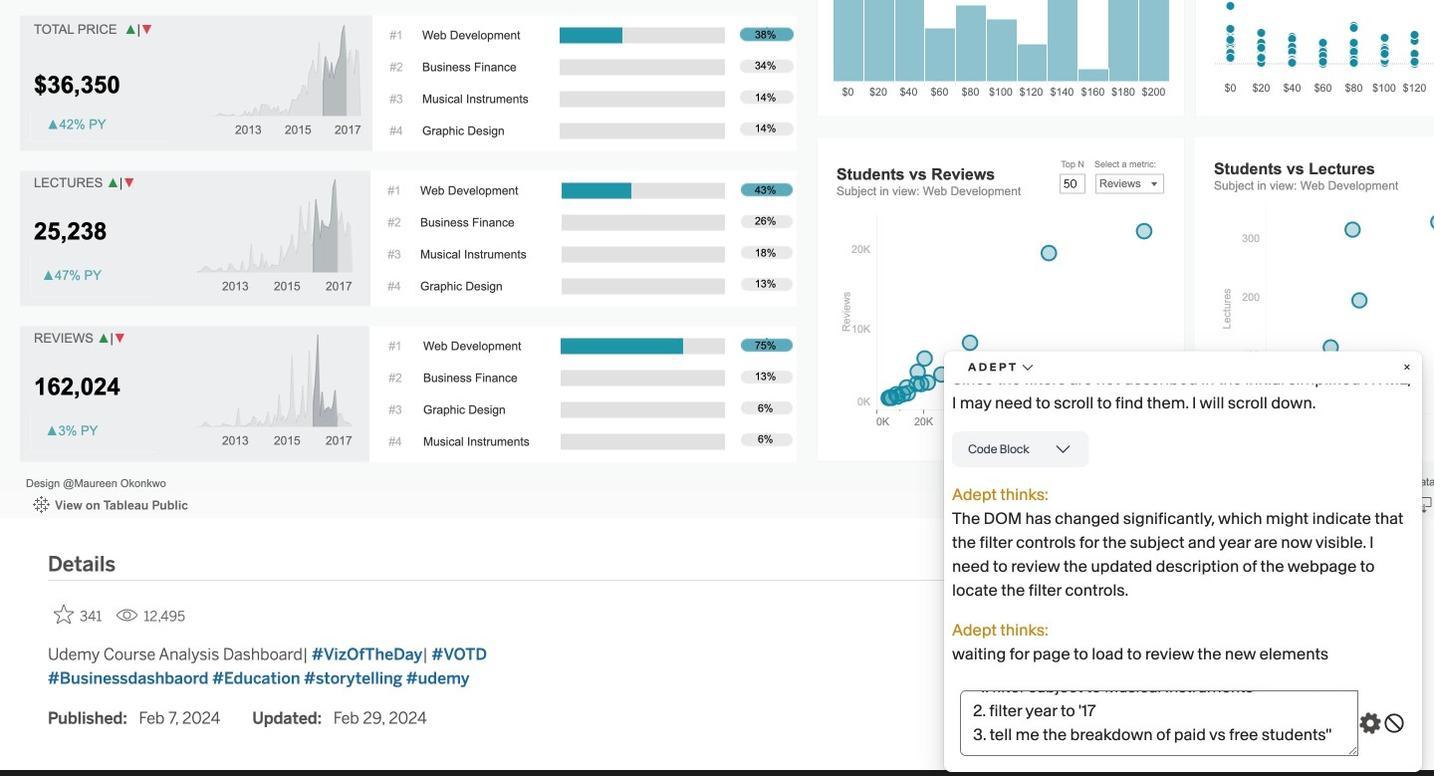 Task type: vqa. For each thing, say whether or not it's contained in the screenshot.
add favorite BUTTON
yes



Task type: describe. For each thing, give the bounding box(es) containing it.
Add Favorite button
[[48, 598, 108, 630]]

add favorite image
[[54, 604, 74, 624]]



